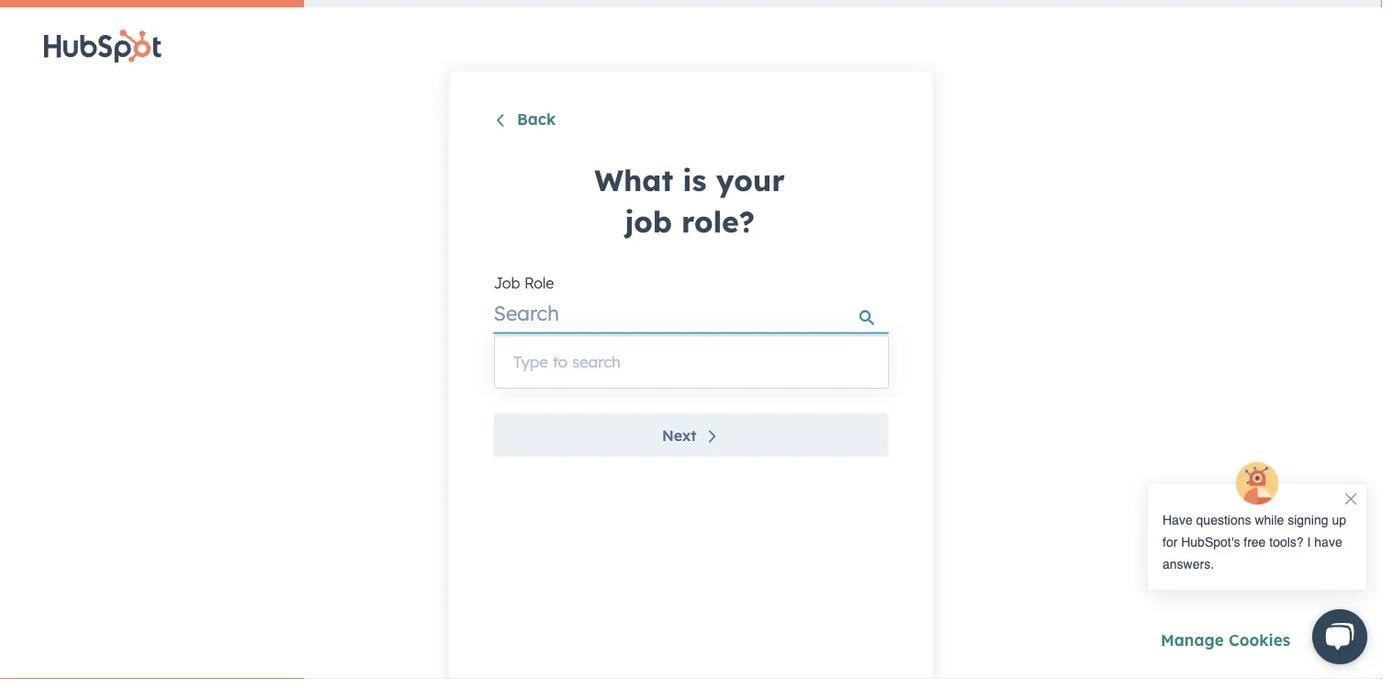 Task type: vqa. For each thing, say whether or not it's contained in the screenshot.
'type'
yes



Task type: locate. For each thing, give the bounding box(es) containing it.
manage
[[1161, 630, 1225, 650]]

role
[[525, 273, 554, 292]]

your
[[716, 162, 785, 199]]

manage cookies link
[[1161, 630, 1291, 650]]

manage cookies
[[1161, 630, 1291, 650]]

back
[[517, 109, 556, 129]]

what
[[595, 162, 674, 199]]

hubspot image
[[44, 29, 162, 63]]

type
[[514, 352, 548, 372]]

search
[[572, 352, 621, 372]]

what is your job role?
[[595, 162, 785, 240]]

job
[[625, 203, 672, 240]]

next
[[662, 426, 697, 444]]



Task type: describe. For each thing, give the bounding box(es) containing it.
Search search field
[[494, 297, 889, 334]]

job
[[494, 273, 520, 292]]

to
[[553, 352, 568, 372]]

chat widget region
[[1129, 460, 1383, 679]]

type to search
[[514, 352, 621, 372]]

role?
[[682, 203, 755, 240]]

step 2 of 8 progress bar
[[0, 0, 304, 7]]

job role
[[494, 273, 554, 292]]

next button
[[494, 413, 889, 457]]

cookies
[[1229, 630, 1291, 650]]

back button
[[494, 109, 556, 132]]

is
[[683, 162, 707, 199]]



